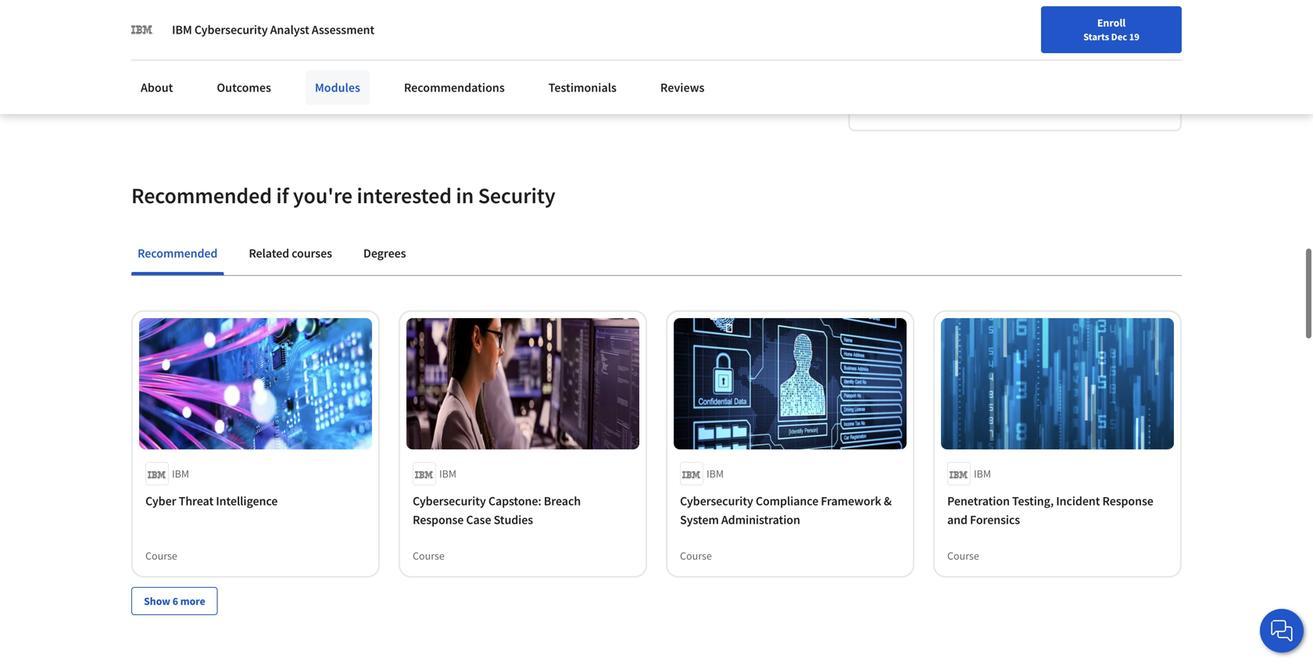 Task type: locate. For each thing, give the bounding box(es) containing it.
response left case
[[413, 512, 464, 528]]

recommended if you're interested in security
[[131, 182, 556, 209]]

degrees
[[363, 246, 406, 261]]

reviews link
[[651, 70, 714, 105]]

recommendations
[[404, 80, 505, 95]]

capstone:
[[488, 493, 542, 509]]

recommended for recommended
[[138, 246, 218, 261]]

english button
[[985, 0, 1080, 51]]

ibm image
[[131, 19, 153, 41]]

cybersecurity inside cybersecurity capstone:  breach response case studies
[[413, 493, 486, 509]]

enroll
[[1097, 16, 1126, 30]]

response for penetration testing, incident response and forensics
[[1103, 493, 1154, 509]]

starts
[[1084, 30, 1110, 43]]

cybersecurity left analyst
[[194, 22, 268, 38]]

intelligence
[[216, 493, 278, 509]]

security
[[478, 182, 556, 209]]

ibm for penetration testing, incident response and forensics
[[974, 467, 991, 481]]

ibm up the threat
[[172, 467, 189, 481]]

1 course from the left
[[145, 549, 177, 563]]

response for cybersecurity capstone:  breach response case studies
[[413, 512, 464, 528]]

breach
[[544, 493, 581, 509]]

response inside the penetration testing, incident response and forensics
[[1103, 493, 1154, 509]]

penetration
[[948, 493, 1010, 509]]

threat
[[179, 493, 214, 509]]

studies
[[494, 512, 533, 528]]

ibm up system
[[707, 467, 724, 481]]

cybersecurity up case
[[413, 493, 486, 509]]

0 horizontal spatial response
[[413, 512, 464, 528]]

response inside cybersecurity capstone:  breach response case studies
[[413, 512, 464, 528]]

related courses button
[[243, 235, 338, 272]]

cyber
[[145, 493, 176, 509]]

response
[[1103, 493, 1154, 509], [413, 512, 464, 528]]

recommended
[[131, 182, 272, 209], [138, 246, 218, 261]]

4 course from the left
[[948, 549, 979, 563]]

0 vertical spatial response
[[1103, 493, 1154, 509]]

ibm cybersecurity analyst assessment
[[172, 22, 374, 38]]

3 course from the left
[[680, 549, 712, 563]]

penetration testing, incident response and forensics
[[948, 493, 1154, 528]]

19
[[1129, 30, 1140, 43]]

course
[[145, 549, 177, 563], [413, 549, 445, 563], [680, 549, 712, 563], [948, 549, 979, 563]]

modules
[[315, 80, 360, 95]]

ibm up penetration
[[974, 467, 991, 481]]

ibm
[[172, 22, 192, 38], [172, 467, 189, 481], [439, 467, 457, 481], [707, 467, 724, 481], [974, 467, 991, 481]]

2 course from the left
[[413, 549, 445, 563]]

cybersecurity compliance framework & system administration
[[680, 493, 892, 528]]

6
[[172, 594, 178, 608]]

about link
[[131, 70, 182, 105]]

recommended inside button
[[138, 246, 218, 261]]

and
[[948, 512, 968, 528]]

degrees button
[[357, 235, 412, 272]]

None search field
[[223, 10, 598, 41]]

cybersecurity
[[194, 22, 268, 38], [413, 493, 486, 509], [680, 493, 753, 509]]

related courses
[[249, 246, 332, 261]]

ibm up cybersecurity capstone:  breach response case studies
[[439, 467, 457, 481]]

related
[[249, 246, 289, 261]]

2 horizontal spatial cybersecurity
[[680, 493, 753, 509]]

cybersecurity inside cybersecurity compliance framework & system administration
[[680, 493, 753, 509]]

ibm for cybersecurity capstone:  breach response case studies
[[439, 467, 457, 481]]

response right incident
[[1103, 493, 1154, 509]]

0 vertical spatial recommended
[[131, 182, 272, 209]]

analyst
[[270, 22, 309, 38]]

1 vertical spatial recommended
[[138, 246, 218, 261]]

1 horizontal spatial cybersecurity
[[413, 493, 486, 509]]

show 6 more
[[144, 594, 205, 608]]

collection element
[[122, 276, 1191, 640]]

show
[[144, 594, 170, 608]]

1 horizontal spatial response
[[1103, 493, 1154, 509]]

cybersecurity up system
[[680, 493, 753, 509]]

outcomes link
[[207, 70, 281, 105]]

1 vertical spatial response
[[413, 512, 464, 528]]



Task type: vqa. For each thing, say whether or not it's contained in the screenshot.
Specializations in the left of the page
no



Task type: describe. For each thing, give the bounding box(es) containing it.
outcomes
[[217, 80, 271, 95]]

if
[[276, 182, 289, 209]]

cybersecurity compliance framework & system administration link
[[680, 492, 901, 529]]

assessment
[[312, 22, 374, 38]]

reviews
[[661, 80, 705, 95]]

administration
[[721, 512, 800, 528]]

compliance
[[756, 493, 819, 509]]

recommendations link
[[395, 70, 514, 105]]

modules link
[[306, 70, 370, 105]]

course for cybersecurity compliance framework & system administration
[[680, 549, 712, 563]]

testing,
[[1012, 493, 1054, 509]]

about
[[141, 80, 173, 95]]

interested
[[357, 182, 452, 209]]

ibm for cyber threat intelligence
[[172, 467, 189, 481]]

&
[[884, 493, 892, 509]]

incident
[[1056, 493, 1100, 509]]

recommended button
[[131, 235, 224, 272]]

cyber threat intelligence
[[145, 493, 278, 509]]

case
[[466, 512, 491, 528]]

cybersecurity for cybersecurity compliance framework & system administration
[[680, 493, 753, 509]]

more
[[180, 594, 205, 608]]

0 horizontal spatial cybersecurity
[[194, 22, 268, 38]]

ibm right the ibm icon on the top left of the page
[[172, 22, 192, 38]]

english
[[1013, 18, 1051, 33]]

course for penetration testing, incident response and forensics
[[948, 549, 979, 563]]

cybersecurity capstone:  breach response case studies link
[[413, 492, 633, 529]]

chat with us image
[[1270, 618, 1295, 643]]

testimonials
[[549, 80, 617, 95]]

recommended for recommended if you're interested in security
[[131, 182, 272, 209]]

in
[[456, 182, 474, 209]]

courses
[[292, 246, 332, 261]]

recommendation tabs tab list
[[131, 235, 1182, 275]]

dec
[[1111, 30, 1127, 43]]

system
[[680, 512, 719, 528]]

enroll starts dec 19
[[1084, 16, 1140, 43]]

forensics
[[970, 512, 1020, 528]]

framework
[[821, 493, 882, 509]]

course for cybersecurity capstone:  breach response case studies
[[413, 549, 445, 563]]

cybersecurity capstone:  breach response case studies
[[413, 493, 581, 528]]

course for cyber threat intelligence
[[145, 549, 177, 563]]

penetration testing, incident response and forensics link
[[948, 492, 1168, 529]]

show 6 more button
[[131, 587, 218, 615]]

testimonials link
[[539, 70, 626, 105]]

ibm for cybersecurity compliance framework & system administration
[[707, 467, 724, 481]]

show notifications image
[[1102, 20, 1121, 38]]

you're
[[293, 182, 353, 209]]

cyber threat intelligence link
[[145, 492, 366, 510]]

cybersecurity for cybersecurity capstone:  breach response case studies
[[413, 493, 486, 509]]



